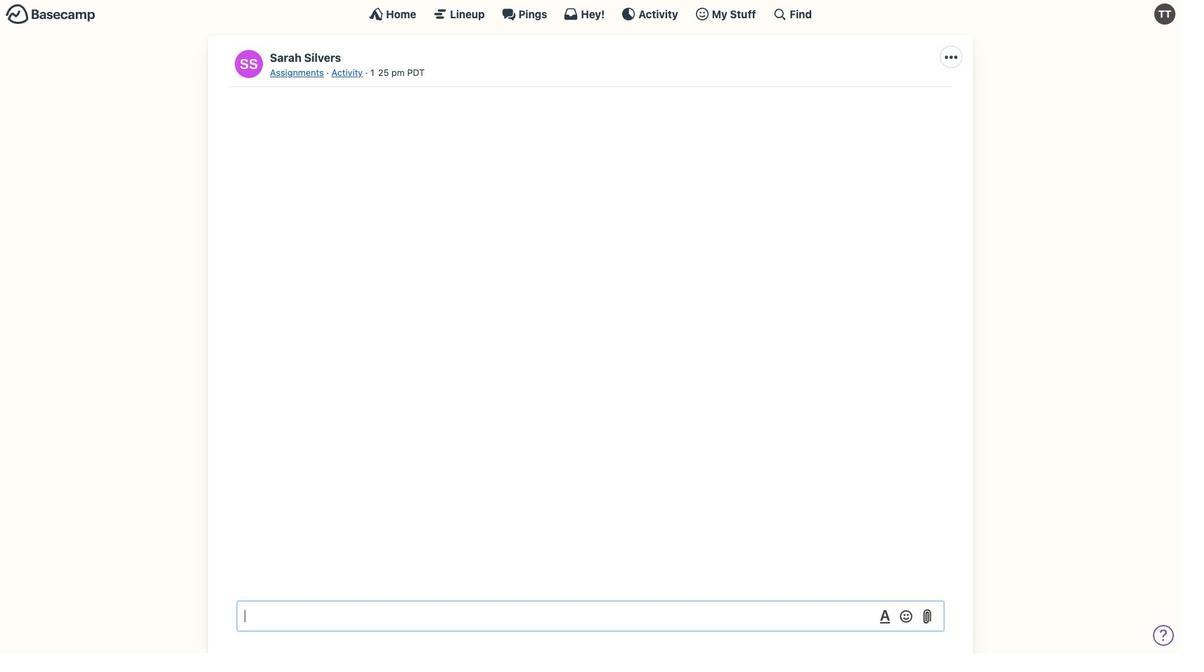 Task type: locate. For each thing, give the bounding box(es) containing it.
keyboard shortcut: ⌘ + / image
[[773, 7, 787, 21]]

None text field
[[236, 601, 945, 632]]



Task type: describe. For each thing, give the bounding box(es) containing it.
sarah silvers image
[[235, 50, 263, 78]]

main element
[[0, 0, 1182, 27]]

switch accounts image
[[6, 4, 96, 25]]

terry turtle image
[[1155, 4, 1176, 25]]



Task type: vqa. For each thing, say whether or not it's contained in the screenshot.
THE SARAH SILVERS image
yes



